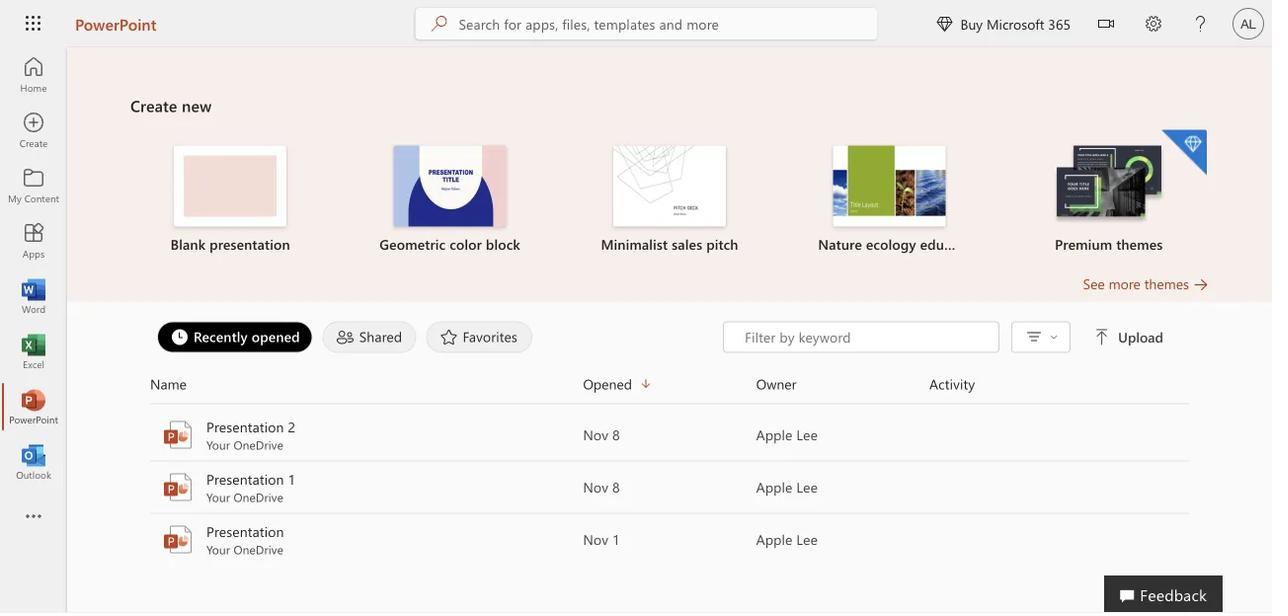 Task type: locate. For each thing, give the bounding box(es) containing it.
1
[[288, 470, 296, 489], [613, 531, 620, 549]]

powerpoint image
[[162, 419, 194, 451], [162, 524, 194, 556]]

powerpoint image for presentation 2
[[162, 419, 194, 451]]

see
[[1083, 275, 1105, 293]]

your for presentation 2
[[206, 437, 230, 453]]

list containing blank presentation
[[130, 128, 1209, 274]]

presentation for 1
[[206, 470, 284, 489]]

new
[[182, 95, 212, 116]]

minimalist sales pitch image
[[613, 146, 726, 227]]

1 onedrive from the top
[[234, 437, 284, 453]]

powerpoint image
[[24, 397, 43, 417], [162, 472, 194, 503]]

your for presentation 1
[[206, 490, 230, 505]]

themes inside see more themes button
[[1145, 275, 1189, 293]]

1 vertical spatial 1
[[613, 531, 620, 549]]

nov 8
[[583, 426, 620, 444], [583, 478, 620, 496]]

nov for presentation 1
[[583, 478, 609, 496]]

8 up nov 1
[[613, 478, 620, 496]]

3 apple from the top
[[756, 531, 793, 549]]

opened
[[252, 327, 300, 346]]

presentation for your
[[206, 523, 284, 541]]

view more apps image
[[24, 508, 43, 528]]

0 vertical spatial powerpoint image
[[162, 419, 194, 451]]

2 onedrive from the top
[[234, 490, 284, 505]]

word image
[[24, 286, 43, 306]]

owner
[[756, 375, 797, 393]]

navigation
[[0, 47, 67, 490]]

row
[[150, 373, 1189, 405]]

1 vertical spatial presentation
[[206, 470, 284, 489]]

1 vertical spatial nov
[[583, 478, 609, 496]]

1 your from the top
[[206, 437, 230, 453]]

8 for 1
[[613, 478, 620, 496]]

0 vertical spatial apple lee
[[756, 426, 818, 444]]

premium themes element
[[1011, 130, 1207, 254]]

onedrive inside presentation 2 your onedrive
[[234, 437, 284, 453]]

2 vertical spatial onedrive
[[234, 542, 284, 558]]

lee for presentation 2
[[797, 426, 818, 444]]

2 presentation from the top
[[206, 470, 284, 489]]

1 vertical spatial lee
[[797, 478, 818, 496]]

create image
[[24, 121, 43, 140]]

lee
[[797, 426, 818, 444], [797, 478, 818, 496], [797, 531, 818, 549]]


[[1099, 16, 1114, 32]]

0 vertical spatial onedrive
[[234, 437, 284, 453]]

name presentation 2 cell
[[150, 417, 583, 453]]

create new main content
[[67, 47, 1272, 567]]

1 horizontal spatial 1
[[613, 531, 620, 549]]

2 vertical spatial presentation
[[206, 523, 284, 541]]

3 your from the top
[[206, 542, 230, 558]]

3 apple lee from the top
[[756, 531, 818, 549]]

2 powerpoint image from the top
[[162, 524, 194, 556]]

2 vertical spatial apple lee
[[756, 531, 818, 549]]

2 vertical spatial lee
[[797, 531, 818, 549]]

apple lee for presentation 2
[[756, 426, 818, 444]]

2 apple lee from the top
[[756, 478, 818, 496]]

1 vertical spatial powerpoint image
[[162, 524, 194, 556]]

name
[[150, 375, 187, 393]]

favorites
[[463, 327, 518, 346]]

0 vertical spatial apple
[[756, 426, 793, 444]]

onedrive up presentation your onedrive
[[234, 490, 284, 505]]

powerpoint image for presentation
[[162, 524, 194, 556]]

shared tab
[[318, 322, 421, 353]]

apple lee for presentation 1
[[756, 478, 818, 496]]

presentation down "presentation 1 your onedrive"
[[206, 523, 284, 541]]

nov
[[583, 426, 609, 444], [583, 478, 609, 496], [583, 531, 609, 549]]

Filter by keyword text field
[[743, 327, 989, 347]]

powerpoint image left "presentation 1 your onedrive"
[[162, 472, 194, 503]]

3 lee from the top
[[797, 531, 818, 549]]

1 for presentation 1 your onedrive
[[288, 470, 296, 489]]

3 nov from the top
[[583, 531, 609, 549]]

onedrive inside "presentation 1 your onedrive"
[[234, 490, 284, 505]]

8
[[613, 426, 620, 444], [613, 478, 620, 496]]

0 vertical spatial nov 8
[[583, 426, 620, 444]]

0 vertical spatial nov
[[583, 426, 609, 444]]

2 vertical spatial apple
[[756, 531, 793, 549]]

1 nov from the top
[[583, 426, 609, 444]]

2 your from the top
[[206, 490, 230, 505]]

tab list
[[152, 322, 723, 353]]

list
[[130, 128, 1209, 274]]

powerpoint image down name
[[162, 419, 194, 451]]

onedrive up "presentation 1 your onedrive"
[[234, 437, 284, 453]]

1 vertical spatial your
[[206, 490, 230, 505]]

premium
[[1055, 235, 1113, 253]]

0 vertical spatial 8
[[613, 426, 620, 444]]

1 presentation from the top
[[206, 418, 284, 436]]

presentation inside presentation 2 your onedrive
[[206, 418, 284, 436]]

nov 8 for presentation 2
[[583, 426, 620, 444]]

onedrive
[[234, 437, 284, 453], [234, 490, 284, 505], [234, 542, 284, 558]]

1 horizontal spatial powerpoint image
[[162, 472, 194, 503]]

None search field
[[415, 8, 878, 40]]

2 nov 8 from the top
[[583, 478, 620, 496]]

powerpoint image inside name presentation cell
[[162, 524, 194, 556]]

see more themes button
[[1083, 274, 1209, 294]]

shared
[[359, 327, 402, 346]]

1 vertical spatial apple
[[756, 478, 793, 496]]

themes up see more themes
[[1117, 235, 1163, 253]]

my content image
[[24, 176, 43, 196]]

more
[[1109, 275, 1141, 293]]

presentation 2 your onedrive
[[206, 418, 296, 453]]

themes right more
[[1145, 275, 1189, 293]]

0 horizontal spatial 1
[[288, 470, 296, 489]]

your inside presentation 2 your onedrive
[[206, 437, 230, 453]]

apps image
[[24, 231, 43, 251]]

0 vertical spatial themes
[[1117, 235, 1163, 253]]

1 vertical spatial apple lee
[[756, 478, 818, 496]]

themes
[[1117, 235, 1163, 253], [1145, 275, 1189, 293]]

your down "presentation 1 your onedrive"
[[206, 542, 230, 558]]

 button
[[1019, 324, 1064, 352]]

1 lee from the top
[[797, 426, 818, 444]]

presentation inside "presentation 1 your onedrive"
[[206, 470, 284, 489]]

2 vertical spatial your
[[206, 542, 230, 558]]

apple lee for presentation
[[756, 531, 818, 549]]

excel image
[[24, 342, 43, 362]]

minimalist sales pitch
[[601, 235, 739, 253]]

nature ecology education photo presentation element
[[792, 146, 988, 254]]

0 vertical spatial lee
[[797, 426, 818, 444]]

powerpoint image left presentation your onedrive
[[162, 524, 194, 556]]

apple
[[756, 426, 793, 444], [756, 478, 793, 496], [756, 531, 793, 549]]

onedrive down "presentation 1 your onedrive"
[[234, 542, 284, 558]]

presentation for 2
[[206, 418, 284, 436]]

1 vertical spatial powerpoint image
[[162, 472, 194, 503]]

shared element
[[323, 322, 416, 353]]

owner button
[[756, 373, 930, 396]]

 button
[[1083, 0, 1130, 51]]

presentation left 2 at the left of the page
[[206, 418, 284, 436]]

8 down opened
[[613, 426, 620, 444]]

0 vertical spatial presentation
[[206, 418, 284, 436]]

geometric
[[380, 235, 446, 253]]

1 vertical spatial 8
[[613, 478, 620, 496]]

3 onedrive from the top
[[234, 542, 284, 558]]

0 vertical spatial powerpoint image
[[24, 397, 43, 417]]

1 inside "presentation 1 your onedrive"
[[288, 470, 296, 489]]

onedrive for 1
[[234, 490, 284, 505]]

2 vertical spatial nov
[[583, 531, 609, 549]]

home image
[[24, 65, 43, 85]]

lee for presentation 1
[[797, 478, 818, 496]]

2 8 from the top
[[613, 478, 620, 496]]

color
[[450, 235, 482, 253]]

apple lee
[[756, 426, 818, 444], [756, 478, 818, 496], [756, 531, 818, 549]]

0 vertical spatial your
[[206, 437, 230, 453]]


[[1095, 329, 1111, 345]]

powerpoint banner
[[0, 0, 1272, 51]]

presentation down presentation 2 your onedrive
[[206, 470, 284, 489]]

2 apple from the top
[[756, 478, 793, 496]]

nov 8 up nov 1
[[583, 478, 620, 496]]

recently opened element
[[157, 322, 313, 353]]

presentation
[[206, 418, 284, 436], [206, 470, 284, 489], [206, 523, 284, 541]]

blank presentation
[[171, 235, 290, 253]]

powerpoint image down excel icon at the bottom left
[[24, 397, 43, 417]]

powerpoint image inside name presentation 2 cell
[[162, 419, 194, 451]]

2 nov from the top
[[583, 478, 609, 496]]


[[937, 16, 953, 32]]

1 nov 8 from the top
[[583, 426, 620, 444]]

1 apple lee from the top
[[756, 426, 818, 444]]

1 powerpoint image from the top
[[162, 419, 194, 451]]

your
[[206, 437, 230, 453], [206, 490, 230, 505], [206, 542, 230, 558]]

1 apple from the top
[[756, 426, 793, 444]]

sales
[[672, 235, 703, 253]]

apple for presentation 1
[[756, 478, 793, 496]]

buy
[[961, 14, 983, 33]]

your up "presentation 1 your onedrive"
[[206, 437, 230, 453]]

0 vertical spatial 1
[[288, 470, 296, 489]]

onedrive for 2
[[234, 437, 284, 453]]

your inside "presentation 1 your onedrive"
[[206, 490, 230, 505]]

premium themes
[[1055, 235, 1163, 253]]

nov 8 down opened
[[583, 426, 620, 444]]

tab list containing recently opened
[[152, 322, 723, 353]]

1 vertical spatial onedrive
[[234, 490, 284, 505]]

3 presentation from the top
[[206, 523, 284, 541]]

1 vertical spatial nov 8
[[583, 478, 620, 496]]

1 8 from the top
[[613, 426, 620, 444]]

1 vertical spatial themes
[[1145, 275, 1189, 293]]

2 lee from the top
[[797, 478, 818, 496]]

row containing name
[[150, 373, 1189, 405]]

your up presentation your onedrive
[[206, 490, 230, 505]]

create
[[130, 95, 177, 116]]

microsoft
[[987, 14, 1045, 33]]

 upload
[[1095, 328, 1164, 346]]

activity, column 4 of 4 column header
[[930, 373, 1189, 396]]



Task type: describe. For each thing, give the bounding box(es) containing it.
name presentation 1 cell
[[150, 470, 583, 505]]

geometric color block
[[380, 235, 521, 253]]

displaying 3 out of 8 files. status
[[723, 322, 1168, 353]]

presentation 1 your onedrive
[[206, 470, 296, 505]]

0 horizontal spatial powerpoint image
[[24, 397, 43, 417]]

Search box. Suggestions appear as you type. search field
[[459, 8, 878, 40]]

onedrive inside presentation your onedrive
[[234, 542, 284, 558]]

upload
[[1118, 328, 1164, 346]]

opened
[[583, 375, 632, 393]]

tab list inside the create new main content
[[152, 322, 723, 353]]

nature ecology education photo presentation image
[[833, 146, 946, 227]]

lee for presentation
[[797, 531, 818, 549]]

block
[[486, 235, 521, 253]]

8 for 2
[[613, 426, 620, 444]]

powerpoint
[[75, 13, 157, 34]]

blank presentation element
[[132, 146, 328, 254]]

apple for presentation 2
[[756, 426, 793, 444]]

powerpoint image inside name presentation 1 cell
[[162, 472, 194, 503]]

favorites element
[[426, 322, 533, 353]]

row inside the create new main content
[[150, 373, 1189, 405]]

365
[[1049, 14, 1071, 33]]

2
[[288, 418, 296, 436]]

1 for nov 1
[[613, 531, 620, 549]]

feedback
[[1140, 584, 1207, 605]]

al
[[1241, 16, 1256, 31]]

premium templates diamond image
[[1162, 130, 1207, 175]]

themes inside premium themes element
[[1117, 235, 1163, 253]]

see more themes
[[1083, 275, 1189, 293]]

your inside presentation your onedrive
[[206, 542, 230, 558]]

presentation
[[210, 235, 290, 253]]

nov 8 for presentation 1
[[583, 478, 620, 496]]

opened button
[[583, 373, 756, 396]]

premium themes image
[[1053, 146, 1166, 225]]

outlook image
[[24, 452, 43, 472]]

feedback button
[[1105, 576, 1223, 613]]

name presentation cell
[[150, 522, 583, 558]]

apple for presentation
[[756, 531, 793, 549]]


[[1050, 333, 1058, 341]]

recently opened
[[194, 327, 300, 346]]

create new
[[130, 95, 212, 116]]

geometric color block element
[[352, 146, 548, 254]]

geometric color block image
[[394, 146, 506, 227]]

 buy microsoft 365
[[937, 14, 1071, 33]]

pitch
[[707, 235, 739, 253]]

recently
[[194, 327, 248, 346]]

minimalist sales pitch element
[[572, 146, 768, 254]]

name button
[[150, 373, 583, 396]]

activity
[[930, 375, 975, 393]]

blank
[[171, 235, 206, 253]]

favorites tab
[[421, 322, 537, 353]]

minimalist
[[601, 235, 668, 253]]

recently opened tab
[[152, 322, 318, 353]]

nov for presentation
[[583, 531, 609, 549]]

nov 1
[[583, 531, 620, 549]]

nov for presentation 2
[[583, 426, 609, 444]]

presentation your onedrive
[[206, 523, 284, 558]]

al button
[[1225, 0, 1272, 47]]

list inside the create new main content
[[130, 128, 1209, 274]]



Task type: vqa. For each thing, say whether or not it's contained in the screenshot.
storage
no



